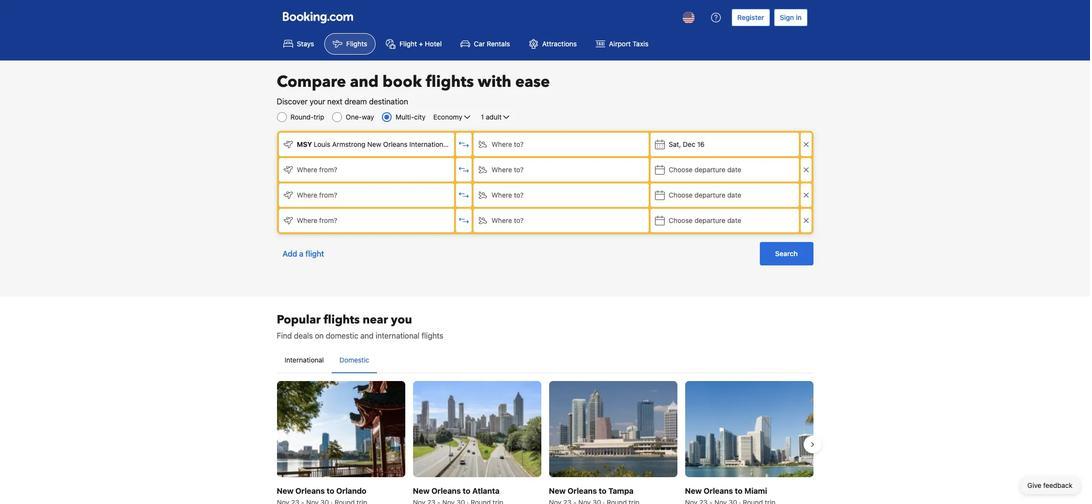Task type: vqa. For each thing, say whether or not it's contained in the screenshot.
compare and book flights with ease discover your next dream destination
yes



Task type: locate. For each thing, give the bounding box(es) containing it.
to
[[327, 487, 335, 495], [463, 487, 471, 495], [599, 487, 607, 495], [735, 487, 743, 495]]

1 vertical spatial from?
[[319, 191, 337, 199]]

to left miami
[[735, 487, 743, 495]]

choose departure date button up choose departure date popup button
[[651, 183, 799, 207]]

2 vertical spatial choose
[[669, 216, 693, 224]]

region
[[269, 377, 821, 504]]

departure inside popup button
[[695, 216, 726, 224]]

2 from? from the top
[[319, 191, 337, 199]]

where inside where from? dropdown button
[[297, 191, 317, 199]]

1 vertical spatial choose
[[669, 191, 693, 199]]

choose for 1st choose departure date dropdown button
[[669, 165, 693, 174]]

4 to? from the top
[[514, 216, 524, 224]]

to?
[[514, 140, 524, 148], [514, 165, 524, 174], [514, 191, 524, 199], [514, 216, 524, 224]]

where from? button
[[279, 158, 454, 182], [279, 209, 454, 232]]

new for new orleans to miami
[[685, 487, 702, 495]]

orleans inside 'link'
[[296, 487, 325, 495]]

where from?
[[297, 165, 337, 174], [297, 191, 337, 199], [297, 216, 337, 224]]

airport down economy
[[451, 140, 472, 148]]

3 choose departure date from the top
[[669, 216, 742, 224]]

where to? button for choose departure date popup button
[[474, 209, 649, 232]]

0 horizontal spatial airport
[[451, 140, 472, 148]]

car
[[474, 40, 485, 48]]

to? for 1st choose departure date dropdown button's where to? popup button
[[514, 165, 524, 174]]

discover
[[277, 97, 308, 106]]

and inside popular flights near you find deals on domestic and international flights
[[361, 331, 374, 340]]

international down deals
[[285, 356, 324, 364]]

where from? button down where from? dropdown button
[[279, 209, 454, 232]]

feedback
[[1044, 481, 1073, 489]]

0 vertical spatial where from?
[[297, 165, 337, 174]]

1
[[481, 113, 484, 121]]

0 vertical spatial departure
[[695, 165, 726, 174]]

orleans left orlando
[[296, 487, 325, 495]]

choose departure date
[[669, 165, 742, 174], [669, 191, 742, 199], [669, 216, 742, 224]]

choose departure date button down sat, dec 16 dropdown button
[[651, 158, 799, 182]]

sign
[[780, 13, 794, 21]]

where from? button for choose departure date popup button
[[279, 209, 454, 232]]

departure for first choose departure date dropdown button from the bottom of the page
[[695, 191, 726, 199]]

2 where to? from the top
[[492, 165, 524, 174]]

msy
[[297, 140, 312, 148]]

dec
[[683, 140, 696, 148]]

dream
[[345, 97, 367, 106]]

to left orlando
[[327, 487, 335, 495]]

flight + hotel link
[[378, 33, 450, 55]]

choose inside popup button
[[669, 216, 693, 224]]

2 vertical spatial where from?
[[297, 216, 337, 224]]

flights up domestic
[[324, 312, 360, 328]]

flights
[[426, 71, 474, 93], [324, 312, 360, 328], [422, 331, 444, 340]]

flights right "international"
[[422, 331, 444, 340]]

tampa
[[609, 487, 634, 495]]

international
[[410, 140, 449, 148], [285, 356, 324, 364]]

round-
[[291, 113, 314, 121]]

domestic
[[340, 356, 369, 364]]

choose
[[669, 165, 693, 174], [669, 191, 693, 199], [669, 216, 693, 224]]

+
[[419, 40, 423, 48]]

0 vertical spatial flights
[[426, 71, 474, 93]]

3 where from? from the top
[[297, 216, 337, 224]]

1 horizontal spatial international
[[410, 140, 449, 148]]

airport
[[609, 40, 631, 48], [451, 140, 472, 148]]

region containing new orleans to orlando
[[269, 377, 821, 504]]

2 where to? button from the top
[[474, 158, 649, 182]]

2 vertical spatial departure
[[695, 216, 726, 224]]

orleans down multi-
[[383, 140, 408, 148]]

where to?
[[492, 140, 524, 148], [492, 165, 524, 174], [492, 191, 524, 199], [492, 216, 524, 224]]

1 vertical spatial date
[[728, 191, 742, 199]]

deals
[[294, 331, 313, 340]]

new inside 'link'
[[277, 487, 294, 495]]

2 choose departure date button from the top
[[651, 183, 799, 207]]

where to? for 1st choose departure date dropdown button
[[492, 165, 524, 174]]

0 horizontal spatial international
[[285, 356, 324, 364]]

3 where to? from the top
[[492, 191, 524, 199]]

flights inside compare and book flights with ease discover your next dream destination
[[426, 71, 474, 93]]

orleans left tampa
[[568, 487, 597, 495]]

book
[[383, 71, 422, 93]]

rentals
[[487, 40, 510, 48]]

2 vertical spatial date
[[728, 216, 742, 224]]

city
[[414, 113, 426, 121]]

4 where to? button from the top
[[474, 209, 649, 232]]

departure for choose departure date popup button
[[695, 216, 726, 224]]

new
[[367, 140, 382, 148], [277, 487, 294, 495], [413, 487, 430, 495], [549, 487, 566, 495], [685, 487, 702, 495]]

0 vertical spatial where from? button
[[279, 158, 454, 182]]

where from? for 1st choose departure date dropdown button
[[297, 165, 337, 174]]

0 vertical spatial international
[[410, 140, 449, 148]]

1 choose from the top
[[669, 165, 693, 174]]

1 vertical spatial choose departure date button
[[651, 183, 799, 207]]

where from? button for 1st choose departure date dropdown button
[[279, 158, 454, 182]]

departure
[[695, 165, 726, 174], [695, 191, 726, 199], [695, 216, 726, 224]]

2 choose departure date from the top
[[669, 191, 742, 199]]

where to? button
[[474, 133, 649, 156], [474, 158, 649, 182], [474, 183, 649, 207], [474, 209, 649, 232]]

where from? for first choose departure date dropdown button from the bottom of the page
[[297, 191, 337, 199]]

orleans
[[383, 140, 408, 148], [296, 487, 325, 495], [432, 487, 461, 495], [568, 487, 597, 495], [704, 487, 733, 495]]

2 departure from the top
[[695, 191, 726, 199]]

1 where from? from the top
[[297, 165, 337, 174]]

choose departure date button
[[651, 158, 799, 182], [651, 183, 799, 207]]

2 to from the left
[[463, 487, 471, 495]]

international down city
[[410, 140, 449, 148]]

from?
[[319, 165, 337, 174], [319, 191, 337, 199], [319, 216, 337, 224]]

date inside popup button
[[728, 216, 742, 224]]

16
[[697, 140, 705, 148]]

4 where to? from the top
[[492, 216, 524, 224]]

1 date from the top
[[728, 165, 742, 174]]

4 to from the left
[[735, 487, 743, 495]]

where for 1st choose departure date dropdown button's where to? popup button
[[492, 165, 512, 174]]

where to? for first choose departure date dropdown button from the bottom of the page
[[492, 191, 524, 199]]

new orleans to miami image
[[685, 381, 814, 477]]

1 vertical spatial flights
[[324, 312, 360, 328]]

1 vertical spatial departure
[[695, 191, 726, 199]]

where for where to? popup button associated with choose departure date popup button
[[492, 216, 512, 224]]

to left tampa
[[599, 487, 607, 495]]

0 vertical spatial airport
[[609, 40, 631, 48]]

0 vertical spatial from?
[[319, 165, 337, 174]]

one-way
[[346, 113, 374, 121]]

sat, dec 16
[[669, 140, 705, 148]]

tab list containing international
[[277, 347, 814, 374]]

3 from? from the top
[[319, 216, 337, 224]]

popular flights near you find deals on domestic and international flights
[[277, 312, 444, 340]]

2 where from? button from the top
[[279, 209, 454, 232]]

orleans left atlanta at the left bottom
[[432, 487, 461, 495]]

where from? inside dropdown button
[[297, 191, 337, 199]]

2 choose from the top
[[669, 191, 693, 199]]

stays
[[297, 40, 314, 48]]

orleans inside "link"
[[432, 487, 461, 495]]

new for new orleans to tampa
[[549, 487, 566, 495]]

1 vertical spatial international
[[285, 356, 324, 364]]

where for where to? popup button related to sat, dec 16 dropdown button
[[492, 140, 512, 148]]

3 to from the left
[[599, 487, 607, 495]]

2 where from? from the top
[[297, 191, 337, 199]]

1 where to? from the top
[[492, 140, 524, 148]]

booking.com logo image
[[283, 11, 353, 23], [283, 11, 353, 23]]

airport taxis link
[[587, 33, 657, 55]]

louis
[[314, 140, 331, 148]]

date
[[728, 165, 742, 174], [728, 191, 742, 199], [728, 216, 742, 224]]

and
[[350, 71, 379, 93], [361, 331, 374, 340]]

flights up economy
[[426, 71, 474, 93]]

1 vertical spatial where from? button
[[279, 209, 454, 232]]

where from? button up where from? dropdown button
[[279, 158, 454, 182]]

1 vertical spatial and
[[361, 331, 374, 340]]

new orleans to tampa link
[[549, 381, 678, 504]]

where for where from? popup button corresponding to 1st choose departure date dropdown button
[[297, 165, 317, 174]]

sign in link
[[774, 9, 808, 26]]

stays link
[[275, 33, 322, 55]]

tab list
[[277, 347, 814, 374]]

1 vertical spatial choose departure date
[[669, 191, 742, 199]]

new inside "link"
[[413, 487, 430, 495]]

airport taxis
[[609, 40, 649, 48]]

to inside new orleans to miami link
[[735, 487, 743, 495]]

0 vertical spatial choose departure date button
[[651, 158, 799, 182]]

to? for where to? popup button associated with choose departure date popup button
[[514, 216, 524, 224]]

1 vertical spatial airport
[[451, 140, 472, 148]]

1 to? from the top
[[514, 140, 524, 148]]

airport left taxis
[[609, 40, 631, 48]]

3 where to? button from the top
[[474, 183, 649, 207]]

3 to? from the top
[[514, 191, 524, 199]]

to inside the new orleans to atlanta "link"
[[463, 487, 471, 495]]

sign in
[[780, 13, 802, 21]]

0 vertical spatial date
[[728, 165, 742, 174]]

1 departure from the top
[[695, 165, 726, 174]]

to inside new orleans to orlando 'link'
[[327, 487, 335, 495]]

where to? button for first choose departure date dropdown button from the bottom of the page
[[474, 183, 649, 207]]

3 date from the top
[[728, 216, 742, 224]]

0 vertical spatial choose
[[669, 165, 693, 174]]

2 vertical spatial choose departure date
[[669, 216, 742, 224]]

where
[[492, 140, 512, 148], [297, 165, 317, 174], [492, 165, 512, 174], [297, 191, 317, 199], [492, 191, 512, 199], [297, 216, 317, 224], [492, 216, 512, 224]]

1 horizontal spatial airport
[[609, 40, 631, 48]]

to for miami
[[735, 487, 743, 495]]

1 choose departure date from the top
[[669, 165, 742, 174]]

3 choose from the top
[[669, 216, 693, 224]]

give
[[1028, 481, 1042, 489]]

to inside new orleans to tampa link
[[599, 487, 607, 495]]

and down near
[[361, 331, 374, 340]]

1 to from the left
[[327, 487, 335, 495]]

ease
[[516, 71, 550, 93]]

1 where from? button from the top
[[279, 158, 454, 182]]

1 vertical spatial where from?
[[297, 191, 337, 199]]

2 vertical spatial flights
[[422, 331, 444, 340]]

choose departure date inside popup button
[[669, 216, 742, 224]]

2 vertical spatial from?
[[319, 216, 337, 224]]

3 departure from the top
[[695, 216, 726, 224]]

to left atlanta at the left bottom
[[463, 487, 471, 495]]

0 vertical spatial and
[[350, 71, 379, 93]]

and up dream
[[350, 71, 379, 93]]

where from? button
[[279, 183, 454, 207]]

orleans for new orleans to tampa
[[568, 487, 597, 495]]

one-
[[346, 113, 362, 121]]

new orleans to orlando
[[277, 487, 367, 495]]

1 where to? button from the top
[[474, 133, 649, 156]]

2 to? from the top
[[514, 165, 524, 174]]

new orleans to tampa
[[549, 487, 634, 495]]

flight + hotel
[[400, 40, 442, 48]]

sat, dec 16 button
[[651, 133, 799, 156]]

0 vertical spatial choose departure date
[[669, 165, 742, 174]]

1 adult button
[[480, 111, 513, 123]]

where to? button for 1st choose departure date dropdown button
[[474, 158, 649, 182]]

orleans left miami
[[704, 487, 733, 495]]



Task type: describe. For each thing, give the bounding box(es) containing it.
to? for where to? popup button corresponding to first choose departure date dropdown button from the bottom of the page
[[514, 191, 524, 199]]

compare and book flights with ease discover your next dream destination
[[277, 71, 550, 106]]

to for orlando
[[327, 487, 335, 495]]

to for tampa
[[599, 487, 607, 495]]

where to? for choose departure date popup button
[[492, 216, 524, 224]]

2 date from the top
[[728, 191, 742, 199]]

round-trip
[[291, 113, 324, 121]]

destination
[[369, 97, 408, 106]]

search button
[[760, 242, 814, 265]]

flight
[[306, 249, 324, 258]]

attractions
[[542, 40, 577, 48]]

add
[[283, 249, 297, 258]]

new orleans to atlanta
[[413, 487, 500, 495]]

1 adult
[[481, 113, 502, 121]]

new orleans to atlanta link
[[413, 381, 541, 504]]

register link
[[732, 9, 770, 26]]

departure for 1st choose departure date dropdown button
[[695, 165, 726, 174]]

find
[[277, 331, 292, 340]]

in
[[796, 13, 802, 21]]

international button
[[277, 347, 332, 373]]

new orleans to miami link
[[685, 381, 814, 504]]

new orleans to atlanta image
[[413, 381, 541, 477]]

where from? for choose departure date popup button
[[297, 216, 337, 224]]

choose for choose departure date popup button
[[669, 216, 693, 224]]

on
[[315, 331, 324, 340]]

choose for first choose departure date dropdown button from the bottom of the page
[[669, 191, 693, 199]]

multi-
[[396, 113, 414, 121]]

msy louis armstrong new orleans international airport
[[297, 140, 472, 148]]

armstrong
[[332, 140, 366, 148]]

hotel
[[425, 40, 442, 48]]

new for new orleans to orlando
[[277, 487, 294, 495]]

where for choose departure date popup button's where from? popup button
[[297, 216, 317, 224]]

taxis
[[633, 40, 649, 48]]

compare
[[277, 71, 346, 93]]

to? for where to? popup button related to sat, dec 16 dropdown button
[[514, 140, 524, 148]]

a
[[299, 249, 304, 258]]

car rentals
[[474, 40, 510, 48]]

new orleans to orlando image
[[277, 381, 405, 477]]

new orleans to miami
[[685, 487, 767, 495]]

give feedback button
[[1020, 477, 1081, 494]]

where for where to? popup button corresponding to first choose departure date dropdown button from the bottom of the page
[[492, 191, 512, 199]]

where to? button for sat, dec 16 dropdown button
[[474, 133, 649, 156]]

trip
[[314, 113, 324, 121]]

add a flight
[[283, 249, 324, 258]]

multi-city
[[396, 113, 426, 121]]

choose departure date for 1st choose departure date dropdown button
[[669, 165, 742, 174]]

flights
[[346, 40, 367, 48]]

way
[[362, 113, 374, 121]]

1 from? from the top
[[319, 165, 337, 174]]

new for new orleans to atlanta
[[413, 487, 430, 495]]

next
[[327, 97, 343, 106]]

your
[[310, 97, 325, 106]]

car rentals link
[[452, 33, 519, 55]]

choose departure date button
[[651, 209, 799, 232]]

domestic
[[326, 331, 359, 340]]

orleans for new orleans to miami
[[704, 487, 733, 495]]

economy
[[434, 113, 463, 121]]

and inside compare and book flights with ease discover your next dream destination
[[350, 71, 379, 93]]

attractions link
[[521, 33, 585, 55]]

1 choose departure date button from the top
[[651, 158, 799, 182]]

add a flight button
[[277, 242, 330, 265]]

miami
[[745, 487, 767, 495]]

international inside button
[[285, 356, 324, 364]]

new orleans to orlando link
[[277, 381, 405, 504]]

to for atlanta
[[463, 487, 471, 495]]

flights link
[[324, 33, 376, 55]]

popular
[[277, 312, 321, 328]]

from? inside dropdown button
[[319, 191, 337, 199]]

choose departure date for first choose departure date dropdown button from the bottom of the page
[[669, 191, 742, 199]]

near
[[363, 312, 388, 328]]

international
[[376, 331, 420, 340]]

where for where from? dropdown button
[[297, 191, 317, 199]]

where to? for sat, dec 16 dropdown button
[[492, 140, 524, 148]]

give feedback
[[1028, 481, 1073, 489]]

with
[[478, 71, 512, 93]]

flight
[[400, 40, 417, 48]]

orleans for new orleans to atlanta
[[432, 487, 461, 495]]

you
[[391, 312, 412, 328]]

register
[[738, 13, 764, 21]]

new orleans to tampa image
[[549, 381, 678, 477]]

orlando
[[336, 487, 367, 495]]

domestic button
[[332, 347, 377, 373]]

search
[[776, 249, 798, 258]]

choose departure date for choose departure date popup button
[[669, 216, 742, 224]]

sat,
[[669, 140, 681, 148]]

atlanta
[[473, 487, 500, 495]]

adult
[[486, 113, 502, 121]]

orleans for new orleans to orlando
[[296, 487, 325, 495]]



